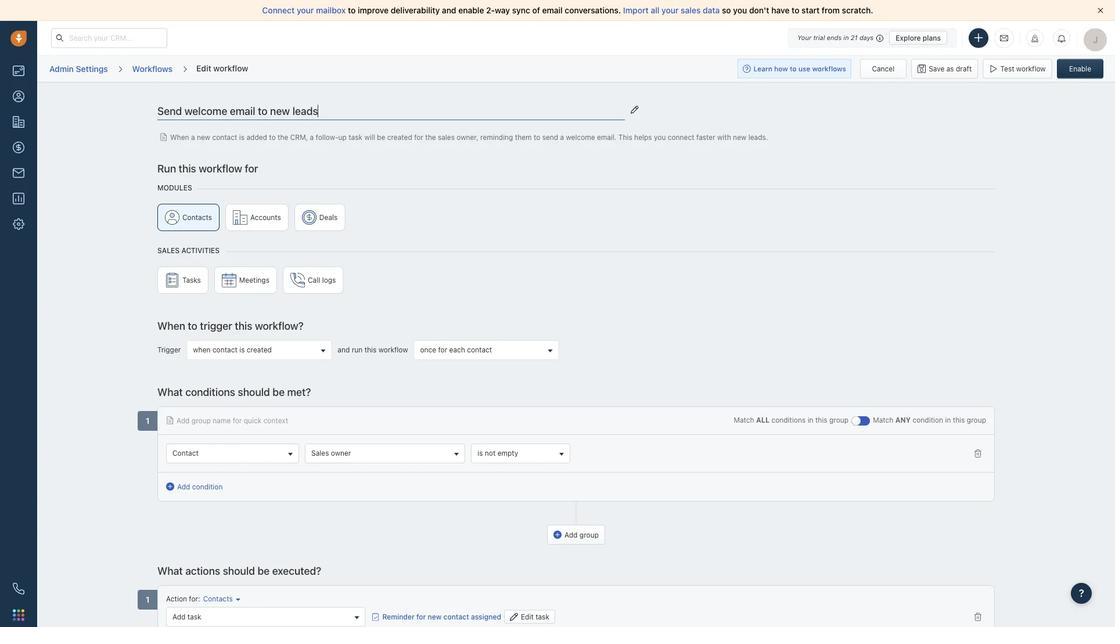 Task type: locate. For each thing, give the bounding box(es) containing it.
add task
[[173, 613, 201, 621]]

0 vertical spatial should
[[238, 386, 270, 398]]

0 vertical spatial when
[[170, 133, 189, 141]]

edit right workflows
[[196, 63, 211, 73]]

contact right each
[[467, 346, 492, 354]]

0 horizontal spatial be
[[258, 565, 270, 577]]

0 vertical spatial is
[[239, 133, 245, 141]]

1 vertical spatial be
[[273, 386, 285, 398]]

21
[[851, 34, 858, 42]]

created down the add workflow name text field
[[387, 133, 412, 141]]

contacts button down modules
[[157, 204, 220, 231]]

2 match from the left
[[873, 416, 894, 424]]

run
[[157, 162, 176, 175]]

group
[[157, 204, 995, 237], [157, 267, 995, 300]]

0 vertical spatial what
[[157, 386, 183, 398]]

a right crm,
[[310, 133, 314, 141]]

1 horizontal spatial sales
[[311, 449, 329, 457]]

2 horizontal spatial be
[[377, 133, 385, 141]]

task down :
[[188, 613, 201, 621]]

task right the assigned
[[536, 613, 549, 621]]

trigger
[[157, 346, 181, 354]]

a right send at the top of page
[[560, 133, 564, 141]]

to left 'start'
[[792, 6, 800, 15]]

be left met?
[[273, 386, 285, 398]]

2 horizontal spatial a
[[560, 133, 564, 141]]

add for add condition
[[177, 483, 190, 491]]

what for what conditions should be met?
[[157, 386, 183, 398]]

2 group from the top
[[157, 267, 995, 300]]

task for add task
[[188, 613, 201, 621]]

created down workflow? in the bottom of the page
[[247, 346, 272, 354]]

phone element
[[7, 577, 30, 601]]

is not empty button
[[471, 444, 570, 464]]

leads.
[[749, 133, 768, 141]]

edit for edit task
[[521, 613, 534, 621]]

your right all
[[662, 6, 679, 15]]

contact left added
[[212, 133, 237, 141]]

you
[[733, 6, 747, 15], [654, 133, 666, 141]]

a
[[191, 133, 195, 141], [310, 133, 314, 141], [560, 133, 564, 141]]

1 the from the left
[[278, 133, 288, 141]]

in right any
[[945, 416, 951, 424]]

new
[[197, 133, 210, 141], [733, 133, 747, 141], [428, 613, 442, 621]]

and left enable
[[442, 6, 456, 15]]

when up trigger
[[157, 319, 185, 332]]

be
[[377, 133, 385, 141], [273, 386, 285, 398], [258, 565, 270, 577]]

1 horizontal spatial and
[[442, 6, 456, 15]]

call logs
[[308, 276, 336, 284]]

owner,
[[457, 133, 478, 141]]

this
[[179, 162, 196, 175], [235, 319, 252, 332], [365, 346, 377, 354], [815, 416, 828, 424], [953, 416, 965, 424]]

match any condition in this group
[[873, 416, 986, 424]]

new right with
[[733, 133, 747, 141]]

contact
[[212, 133, 237, 141], [213, 346, 237, 354], [467, 346, 492, 354], [444, 613, 469, 621]]

actions
[[185, 565, 220, 577]]

1 horizontal spatial conditions
[[772, 416, 806, 424]]

1 match from the left
[[734, 416, 754, 424]]

test
[[1001, 65, 1014, 73]]

when for when a new contact is added to the crm, a follow-up task will be created for the sales owner, reminding them to send a welcome email. this helps you connect faster with new leads.
[[170, 133, 189, 141]]

your
[[798, 34, 812, 42]]

follow-
[[316, 133, 338, 141]]

0 vertical spatial be
[[377, 133, 385, 141]]

not
[[485, 449, 496, 457]]

will
[[364, 133, 375, 141]]

contact left the assigned
[[444, 613, 469, 621]]

0 vertical spatial and
[[442, 6, 456, 15]]

accounts
[[250, 213, 281, 222]]

0 horizontal spatial task
[[188, 613, 201, 621]]

should for conditions
[[238, 386, 270, 398]]

2 a from the left
[[310, 133, 314, 141]]

contact right when
[[213, 346, 237, 354]]

your
[[297, 6, 314, 15], [662, 6, 679, 15]]

0 horizontal spatial your
[[297, 6, 314, 15]]

condition right any
[[913, 416, 943, 424]]

0 vertical spatial condition
[[913, 416, 943, 424]]

crm,
[[290, 133, 308, 141]]

in left 21
[[844, 34, 849, 42]]

1 vertical spatial what
[[157, 565, 183, 577]]

helps
[[634, 133, 652, 141]]

1 horizontal spatial be
[[273, 386, 285, 398]]

start
[[802, 6, 820, 15]]

when up run
[[170, 133, 189, 141]]

contacts button
[[157, 204, 220, 231], [200, 594, 241, 604]]

what
[[157, 386, 183, 398], [157, 565, 183, 577]]

and left run
[[338, 346, 350, 354]]

2 horizontal spatial in
[[945, 416, 951, 424]]

0 vertical spatial contacts
[[182, 213, 212, 222]]

of
[[532, 6, 540, 15]]

your trial ends in 21 days
[[798, 34, 874, 42]]

and run this workflow
[[338, 346, 408, 354]]

is inside button
[[239, 346, 245, 354]]

be right will
[[377, 133, 385, 141]]

0 vertical spatial contacts button
[[157, 204, 220, 231]]

1 vertical spatial condition
[[192, 483, 223, 491]]

workflow inside test workflow button
[[1016, 65, 1046, 73]]

1 horizontal spatial sales
[[681, 6, 701, 15]]

sales left 'owner,'
[[438, 133, 455, 141]]

what up action
[[157, 565, 183, 577]]

Add workflow name text field
[[157, 103, 625, 120]]

email.
[[597, 133, 617, 141]]

0 horizontal spatial conditions
[[185, 386, 235, 398]]

meetings button
[[214, 267, 277, 294]]

is inside button
[[478, 449, 483, 457]]

you right so
[[733, 6, 747, 15]]

1 vertical spatial created
[[247, 346, 272, 354]]

run this workflow for
[[157, 162, 258, 175]]

condition down the contact
[[192, 483, 223, 491]]

add
[[177, 416, 190, 425], [177, 483, 190, 491], [565, 531, 578, 539], [173, 613, 186, 621]]

what down trigger
[[157, 386, 183, 398]]

0 horizontal spatial the
[[278, 133, 288, 141]]

0 horizontal spatial in
[[808, 416, 814, 424]]

1 horizontal spatial match
[[873, 416, 894, 424]]

0 vertical spatial edit
[[196, 63, 211, 73]]

task for edit task
[[536, 613, 549, 621]]

Search your CRM... text field
[[51, 28, 167, 48]]

test workflow button
[[983, 59, 1052, 79]]

0 horizontal spatial condition
[[192, 483, 223, 491]]

to
[[348, 6, 356, 15], [792, 6, 800, 15], [269, 133, 276, 141], [534, 133, 540, 141], [188, 319, 197, 332]]

connect your mailbox to improve deliverability and enable 2-way sync of email conversations. import all your sales data so you don't have to start from scratch.
[[262, 6, 873, 15]]

sales left the data
[[681, 6, 701, 15]]

connect
[[668, 133, 694, 141]]

plans
[[923, 34, 941, 42]]

owner
[[331, 449, 351, 457]]

add for add group name for quick context
[[177, 416, 190, 425]]

match
[[734, 416, 754, 424], [873, 416, 894, 424]]

condition
[[913, 416, 943, 424], [192, 483, 223, 491]]

0 horizontal spatial sales
[[157, 247, 180, 255]]

edit right the assigned
[[521, 613, 534, 621]]

0 horizontal spatial edit
[[196, 63, 211, 73]]

sales left owner
[[311, 449, 329, 457]]

add for add task
[[173, 613, 186, 621]]

new up 'run this workflow for'
[[197, 133, 210, 141]]

empty
[[498, 449, 518, 457]]

new right reminder
[[428, 613, 442, 621]]

for right reminder
[[416, 613, 426, 621]]

1 horizontal spatial new
[[428, 613, 442, 621]]

0 vertical spatial sales
[[157, 247, 180, 255]]

1 vertical spatial you
[[654, 133, 666, 141]]

0 horizontal spatial you
[[654, 133, 666, 141]]

1 vertical spatial edit
[[521, 613, 534, 621]]

send
[[542, 133, 558, 141]]

1 a from the left
[[191, 133, 195, 141]]

group containing tasks
[[157, 267, 995, 300]]

1 vertical spatial group
[[157, 267, 995, 300]]

sales inside button
[[311, 449, 329, 457]]

the
[[278, 133, 288, 141], [425, 133, 436, 141]]

1 horizontal spatial in
[[844, 34, 849, 42]]

contact inside button
[[467, 346, 492, 354]]

is down when to trigger this workflow?
[[239, 346, 245, 354]]

contacts up activities
[[182, 213, 212, 222]]

group
[[829, 416, 849, 424], [967, 416, 986, 424], [192, 416, 211, 425], [580, 531, 599, 539]]

should right actions
[[223, 565, 255, 577]]

group for sales activities
[[157, 267, 995, 300]]

to left trigger
[[188, 319, 197, 332]]

scratch.
[[842, 6, 873, 15]]

to left send at the top of page
[[534, 133, 540, 141]]

sync
[[512, 6, 530, 15]]

0 horizontal spatial new
[[197, 133, 210, 141]]

edit task button
[[504, 610, 555, 624]]

run
[[352, 346, 363, 354]]

2 horizontal spatial task
[[536, 613, 549, 621]]

the left 'owner,'
[[425, 133, 436, 141]]

cancel
[[872, 65, 895, 73]]

0 horizontal spatial and
[[338, 346, 350, 354]]

1 horizontal spatial the
[[425, 133, 436, 141]]

up
[[338, 133, 347, 141]]

contacts right :
[[203, 595, 233, 603]]

0 horizontal spatial a
[[191, 133, 195, 141]]

0 horizontal spatial match
[[734, 416, 754, 424]]

1 what from the top
[[157, 386, 183, 398]]

task right up
[[349, 133, 362, 141]]

for down added
[[245, 162, 258, 175]]

2 the from the left
[[425, 133, 436, 141]]

and
[[442, 6, 456, 15], [338, 346, 350, 354]]

deliverability
[[391, 6, 440, 15]]

1 vertical spatial should
[[223, 565, 255, 577]]

sales for sales owner
[[311, 449, 329, 457]]

your left mailbox
[[297, 6, 314, 15]]

the left crm,
[[278, 133, 288, 141]]

edit inside edit task button
[[521, 613, 534, 621]]

contacts inside group
[[182, 213, 212, 222]]

0 vertical spatial you
[[733, 6, 747, 15]]

0 horizontal spatial created
[[247, 346, 272, 354]]

once for each contact
[[420, 346, 492, 354]]

sales left activities
[[157, 247, 180, 255]]

for down the add workflow name text field
[[414, 133, 423, 141]]

1 horizontal spatial task
[[349, 133, 362, 141]]

2 vertical spatial is
[[478, 449, 483, 457]]

1 group from the top
[[157, 204, 995, 237]]

a up 'run this workflow for'
[[191, 133, 195, 141]]

should for actions
[[223, 565, 255, 577]]

1 vertical spatial sales
[[311, 449, 329, 457]]

3 a from the left
[[560, 133, 564, 141]]

1 horizontal spatial a
[[310, 133, 314, 141]]

0 horizontal spatial sales
[[438, 133, 455, 141]]

conditions right all
[[772, 416, 806, 424]]

when contact is created
[[193, 346, 272, 354]]

group containing contacts
[[157, 204, 995, 237]]

group inside add group button
[[580, 531, 599, 539]]

0 vertical spatial sales
[[681, 6, 701, 15]]

cancel button
[[860, 59, 907, 79]]

reminder for new contact assigned link
[[371, 612, 501, 622]]

1 vertical spatial is
[[239, 346, 245, 354]]

match left all
[[734, 416, 754, 424]]

1 vertical spatial sales
[[438, 133, 455, 141]]

contact
[[173, 449, 199, 457]]

tasks button
[[157, 267, 208, 294]]

1 vertical spatial when
[[157, 319, 185, 332]]

1 horizontal spatial created
[[387, 133, 412, 141]]

for left each
[[438, 346, 447, 354]]

don't
[[749, 6, 769, 15]]

match left any
[[873, 416, 894, 424]]

conditions up name
[[185, 386, 235, 398]]

sales
[[681, 6, 701, 15], [438, 133, 455, 141]]

what conditions should be met?
[[157, 386, 311, 398]]

contacts button down actions
[[200, 594, 241, 604]]

0 vertical spatial group
[[157, 204, 995, 237]]

1 horizontal spatial edit
[[521, 613, 534, 621]]

workflow
[[213, 63, 248, 73], [1016, 65, 1046, 73], [199, 162, 242, 175], [379, 346, 408, 354]]

2 what from the top
[[157, 565, 183, 577]]

in right all
[[808, 416, 814, 424]]

you right helps
[[654, 133, 666, 141]]

be left executed?
[[258, 565, 270, 577]]

should up quick
[[238, 386, 270, 398]]

trigger
[[200, 319, 232, 332]]

1 horizontal spatial your
[[662, 6, 679, 15]]

is left added
[[239, 133, 245, 141]]

2 vertical spatial be
[[258, 565, 270, 577]]

is left not
[[478, 449, 483, 457]]

in for condition
[[945, 416, 951, 424]]



Task type: vqa. For each thing, say whether or not it's contained in the screenshot.
THE 2
no



Task type: describe. For each thing, give the bounding box(es) containing it.
save as draft button
[[911, 59, 978, 79]]

1 vertical spatial conditions
[[772, 416, 806, 424]]

when to trigger this workflow?
[[157, 319, 304, 332]]

save as draft
[[929, 65, 972, 73]]

explore plans link
[[889, 31, 947, 45]]

created inside when contact is created button
[[247, 346, 272, 354]]

sales for sales activities
[[157, 247, 180, 255]]

have
[[772, 6, 790, 15]]

draft
[[956, 65, 972, 73]]

1 horizontal spatial you
[[733, 6, 747, 15]]

add condition
[[177, 483, 223, 491]]

explore
[[896, 34, 921, 42]]

any
[[895, 416, 911, 424]]

add condition link
[[166, 482, 223, 492]]

deals
[[319, 213, 338, 222]]

contact for when a new contact is added to the crm, a follow-up task will be created for the sales owner, reminding them to send a welcome email. this helps you connect faster with new leads.
[[212, 133, 237, 141]]

new for reminder for new contact assigned
[[428, 613, 442, 621]]

enable
[[1069, 65, 1091, 73]]

match for match all conditions in this group
[[734, 416, 754, 424]]

send email image
[[1000, 33, 1008, 43]]

so
[[722, 6, 731, 15]]

in for conditions
[[808, 416, 814, 424]]

0 vertical spatial conditions
[[185, 386, 235, 398]]

:
[[198, 595, 200, 603]]

1 vertical spatial contacts button
[[200, 594, 241, 604]]

once
[[420, 346, 436, 354]]

activities
[[181, 247, 220, 255]]

admin
[[49, 64, 74, 73]]

when contact is created button
[[187, 340, 332, 360]]

what for what actions should be executed?
[[157, 565, 183, 577]]

be for met?
[[273, 386, 285, 398]]

be for executed?
[[258, 565, 270, 577]]

phone image
[[13, 583, 24, 595]]

days
[[860, 34, 874, 42]]

add group
[[565, 531, 599, 539]]

for right action
[[189, 595, 198, 603]]

logs
[[322, 276, 336, 284]]

settings
[[76, 64, 108, 73]]

to right added
[[269, 133, 276, 141]]

close image
[[1098, 8, 1104, 13]]

connect
[[262, 6, 295, 15]]

2-
[[486, 6, 495, 15]]

what actions should be executed?
[[157, 565, 321, 577]]

context
[[263, 416, 288, 425]]

edit task
[[521, 613, 549, 621]]

when a new contact is added to the crm, a follow-up task will be created for the sales owner, reminding them to send a welcome email. this helps you connect faster with new leads.
[[170, 133, 768, 141]]

accounts button
[[225, 204, 289, 231]]

conversations.
[[565, 6, 621, 15]]

contact for reminder for new contact assigned
[[444, 613, 469, 621]]

to right mailbox
[[348, 6, 356, 15]]

test workflow
[[1001, 65, 1046, 73]]

edit for edit workflow
[[196, 63, 211, 73]]

admin settings
[[49, 64, 108, 73]]

call
[[308, 276, 320, 284]]

for inside button
[[438, 346, 447, 354]]

add group button
[[547, 525, 605, 545]]

mailbox
[[316, 6, 346, 15]]

meetings
[[239, 276, 269, 284]]

faster
[[696, 133, 715, 141]]

edit workflow
[[196, 63, 248, 73]]

match for match any condition in this group
[[873, 416, 894, 424]]

reminder for new contact assigned
[[382, 613, 501, 621]]

email
[[542, 6, 563, 15]]

call logs button
[[283, 267, 343, 294]]

sales owner button
[[305, 444, 465, 464]]

1 horizontal spatial condition
[[913, 416, 943, 424]]

freshworks switcher image
[[13, 609, 24, 621]]

1 your from the left
[[297, 6, 314, 15]]

as
[[947, 65, 954, 73]]

workflows link
[[132, 60, 173, 78]]

add task button
[[166, 607, 366, 627]]

contact for once for each contact
[[467, 346, 492, 354]]

explore plans
[[896, 34, 941, 42]]

match all conditions in this group
[[734, 416, 849, 424]]

action for :
[[166, 595, 200, 603]]

when for when to trigger this workflow?
[[157, 319, 185, 332]]

welcome
[[566, 133, 595, 141]]

admin settings link
[[49, 60, 108, 78]]

is not empty
[[478, 449, 518, 457]]

way
[[495, 6, 510, 15]]

what's new image
[[1031, 35, 1039, 43]]

new for when a new contact is added to the crm, a follow-up task will be created for the sales owner, reminding them to send a welcome email. this helps you connect faster with new leads.
[[197, 133, 210, 141]]

sales owner
[[311, 449, 351, 457]]

added
[[247, 133, 267, 141]]

0 vertical spatial created
[[387, 133, 412, 141]]

data
[[703, 6, 720, 15]]

assigned
[[471, 613, 501, 621]]

1 vertical spatial contacts
[[203, 595, 233, 603]]

enable button
[[1057, 59, 1104, 79]]

contact inside button
[[213, 346, 237, 354]]

all
[[756, 416, 770, 424]]

when
[[193, 346, 211, 354]]

add group name for quick context
[[177, 416, 288, 425]]

1 vertical spatial and
[[338, 346, 350, 354]]

with
[[717, 133, 731, 141]]

name
[[213, 416, 231, 425]]

enable
[[458, 6, 484, 15]]

executed?
[[272, 565, 321, 577]]

reminding
[[480, 133, 513, 141]]

for left quick
[[233, 416, 242, 425]]

sales activities
[[157, 247, 220, 255]]

2 your from the left
[[662, 6, 679, 15]]

add for add group
[[565, 531, 578, 539]]

tasks
[[182, 276, 201, 284]]

in for ends
[[844, 34, 849, 42]]

2 horizontal spatial new
[[733, 133, 747, 141]]

deals button
[[294, 204, 345, 231]]

save
[[929, 65, 945, 73]]

group for modules
[[157, 204, 995, 237]]

workflow?
[[255, 319, 304, 332]]

modules
[[157, 184, 192, 192]]

met?
[[287, 386, 311, 398]]

import
[[623, 6, 649, 15]]



